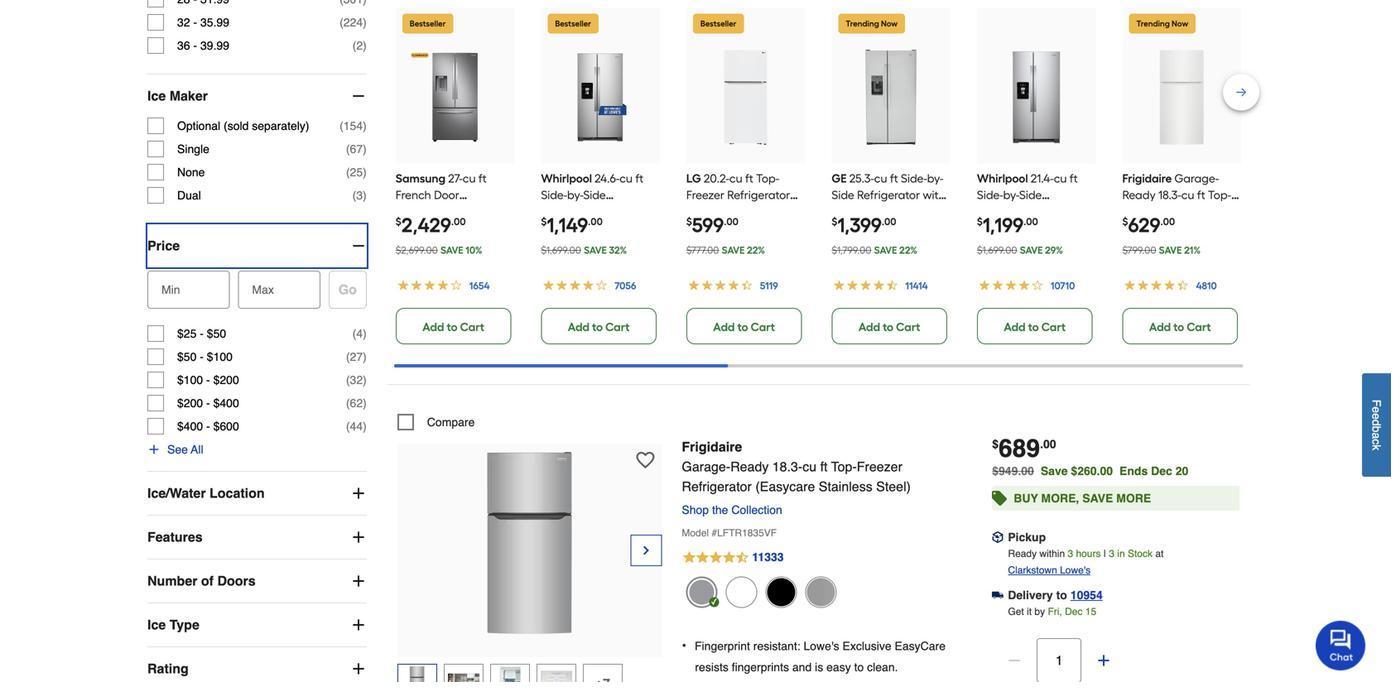 Task type: locate. For each thing, give the bounding box(es) containing it.
) up 27
[[363, 327, 367, 341]]

1 save from the left
[[441, 244, 464, 256]]

1 add to cart link from the left
[[396, 308, 511, 345]]

bestseller right ( 224 )
[[410, 19, 446, 29]]

freezer up steel)
[[857, 459, 903, 475]]

more
[[1117, 492, 1152, 505]]

b
[[1371, 426, 1384, 433]]

lowe's up the is
[[804, 640, 840, 653]]

whirlpool
[[541, 172, 592, 186], [977, 172, 1028, 186]]

.00 for 1,149
[[588, 216, 603, 228]]

chevron right image
[[640, 543, 653, 559]]

add to cart inside the 1,399 list item
[[859, 320, 921, 334]]

to for 1,399
[[883, 320, 894, 334]]

frigidaire up $ 629 .00
[[1123, 172, 1172, 186]]

$ inside $ 1,149 .00
[[541, 216, 547, 228]]

cart inside 1,199 list item
[[1042, 320, 1066, 334]]

$ inside $ 2,429 .00
[[396, 216, 402, 228]]

0 vertical spatial minus image
[[350, 88, 367, 104]]

0 vertical spatial freezer
[[687, 188, 725, 202]]

1 horizontal spatial ft
[[821, 459, 828, 475]]

ft up stainless
[[821, 459, 828, 475]]

gallery item 0 image
[[439, 452, 621, 635]]

$1,699.00 save 29%
[[977, 244, 1063, 256]]

$200 up $200 - $400 on the bottom
[[213, 374, 239, 387]]

( for 44
[[346, 420, 350, 433]]

add for 1,199
[[1004, 320, 1026, 334]]

add to cart down $1,699.00 save 32%
[[568, 320, 630, 334]]

2 add to cart from the left
[[568, 320, 630, 334]]

10 ) from the top
[[363, 397, 367, 410]]

min
[[162, 283, 180, 297]]

$ up $799.00
[[1123, 216, 1129, 228]]

5 add to cart from the left
[[1004, 320, 1066, 334]]

trending now for 629
[[1137, 19, 1189, 29]]

$ inside the $ 1,199 .00
[[977, 216, 983, 228]]

1 vertical spatial $100
[[177, 374, 203, 387]]

easy
[[827, 661, 851, 674]]

0 vertical spatial frigidaire
[[1123, 172, 1172, 186]]

minus image
[[350, 88, 367, 104], [1007, 653, 1023, 669]]

ge 25.3-cu ft side-by-side refrigerator with ice maker (stainless steel) image
[[844, 50, 939, 145]]

0 vertical spatial ice
[[147, 88, 166, 104]]

add for 2,429
[[423, 320, 444, 334]]

1 vertical spatial cu
[[803, 459, 817, 475]]

cart inside 629 list item
[[1187, 320, 1211, 334]]

cart for 1,149
[[606, 320, 630, 334]]

0 vertical spatial ready
[[731, 459, 769, 475]]

e
[[1371, 407, 1384, 413], [1371, 413, 1384, 420]]

cart inside 599 list item
[[751, 320, 775, 334]]

0 horizontal spatial top-
[[756, 172, 780, 186]]

1 horizontal spatial now
[[1172, 19, 1189, 29]]

add to cart inside 1,199 list item
[[1004, 320, 1066, 334]]

0 horizontal spatial $1,699.00
[[541, 244, 581, 256]]

1 horizontal spatial cu
[[803, 459, 817, 475]]

2,429
[[402, 213, 451, 237]]

add inside 2,429 list item
[[423, 320, 444, 334]]

8 ) from the top
[[363, 350, 367, 364]]

bestseller
[[410, 19, 446, 29], [555, 19, 591, 29], [701, 19, 737, 29]]

$1,699.00 inside 1,149 list item
[[541, 244, 581, 256]]

.00 inside $ 1,399 .00
[[882, 216, 897, 228]]

4.5 stars image
[[682, 548, 785, 568]]

- for 36
[[193, 39, 197, 52]]

ice left maker
[[147, 88, 166, 104]]

ice inside ice type button
[[147, 618, 166, 633]]

3 ) from the top
[[363, 119, 367, 133]]

dec left 20
[[1152, 465, 1173, 478]]

to right the easy
[[855, 661, 864, 674]]

c
[[1371, 439, 1384, 445]]

1 whirlpool from the left
[[541, 172, 592, 186]]

1 add from the left
[[423, 320, 444, 334]]

trending now for 1,399
[[846, 19, 898, 29]]

4 add to cart from the left
[[859, 320, 921, 334]]

0 horizontal spatial whirlpool
[[541, 172, 592, 186]]

add down $799.00 save 21%
[[1150, 320, 1171, 334]]

single
[[177, 143, 210, 156]]

add inside 1,199 list item
[[1004, 320, 1026, 334]]

add to cart link down $1,699.00 save 29%
[[977, 308, 1093, 345]]

1 vertical spatial refrigerator
[[682, 479, 752, 495]]

freezer inside frigidaire garage-ready 18.3-cu ft top-freezer refrigerator (easycare stainless steel)
[[857, 459, 903, 475]]

$1,699.00 for 1,199
[[977, 244, 1018, 256]]

22% down "ge" link
[[900, 244, 918, 256]]

add to cart inside 2,429 list item
[[423, 320, 484, 334]]

cu inside 20.2-cu ft top- freezer refrigerator (white) energy star
[[730, 172, 743, 186]]

to for 1,149
[[592, 320, 603, 334]]

1 ice from the top
[[147, 88, 166, 104]]

1 vertical spatial frigidaire
[[682, 439, 742, 455]]

ends dec 20 element
[[1120, 465, 1196, 478]]

save for 1,149
[[584, 244, 607, 256]]

lowe's
[[1060, 565, 1091, 577], [804, 640, 840, 653]]

chat invite button image
[[1316, 620, 1367, 671]]

1 cart from the left
[[460, 320, 484, 334]]

$1,699.00
[[541, 244, 581, 256], [977, 244, 1018, 256]]

refrigerator inside frigidaire garage-ready 18.3-cu ft top-freezer refrigerator (easycare stainless steel)
[[682, 479, 752, 495]]

0 vertical spatial $50
[[207, 327, 226, 341]]

of
[[201, 574, 214, 589]]

21%
[[1185, 244, 1201, 256]]

whirlpool up 1,199
[[977, 172, 1028, 186]]

0 horizontal spatial minus image
[[350, 88, 367, 104]]

save left 10%
[[441, 244, 464, 256]]

0 vertical spatial $400
[[213, 397, 239, 410]]

- for 32
[[193, 16, 197, 29]]

2 trending now from the left
[[1137, 19, 1189, 29]]

1 horizontal spatial 22%
[[900, 244, 918, 256]]

2,429 list item
[[396, 8, 515, 345]]

add to cart link for 1,149
[[541, 308, 657, 345]]

2 ice from the top
[[147, 618, 166, 633]]

22% inside the 1,399 list item
[[900, 244, 918, 256]]

.00 inside $ 1,149 .00
[[588, 216, 603, 228]]

save inside 1,149 list item
[[584, 244, 607, 256]]

3 bestseller from the left
[[701, 19, 737, 29]]

save left the 29%
[[1020, 244, 1043, 256]]

plus image for features
[[350, 529, 367, 546]]

.00 inside $ 599 .00
[[724, 216, 739, 228]]

bestseller for 2,429
[[410, 19, 446, 29]]

cart
[[460, 320, 484, 334], [606, 320, 630, 334], [751, 320, 775, 334], [896, 320, 921, 334], [1042, 320, 1066, 334], [1187, 320, 1211, 334]]

5 ) from the top
[[363, 166, 367, 179]]

save
[[441, 244, 464, 256], [584, 244, 607, 256], [722, 244, 745, 256], [874, 244, 897, 256], [1020, 244, 1043, 256], [1159, 244, 1182, 256]]

refrigerator down garage-
[[682, 479, 752, 495]]

save inside 629 list item
[[1159, 244, 1182, 256]]

$1,699.00 inside 1,199 list item
[[977, 244, 1018, 256]]

1 horizontal spatial lowe's
[[1060, 565, 1091, 577]]

$ up $777.00
[[687, 216, 692, 228]]

trending now
[[846, 19, 898, 29], [1137, 19, 1189, 29]]

1 22% from the left
[[747, 244, 765, 256]]

1 horizontal spatial trending now
[[1137, 19, 1189, 29]]

save inside 1,199 list item
[[1020, 244, 1043, 256]]

plus image inside rating button
[[350, 661, 367, 678]]

add to cart link down $1,699.00 save 32%
[[541, 308, 657, 345]]

add to cart link down $777.00 save 22% at the top of the page
[[687, 308, 802, 345]]

now
[[881, 19, 898, 29], [1172, 19, 1189, 29]]

599
[[692, 213, 724, 237]]

0 vertical spatial $200
[[213, 374, 239, 387]]

0 horizontal spatial whirlpool link
[[541, 172, 648, 268]]

2 thumbnail image from the left
[[448, 667, 479, 683]]

plus image inside features button
[[350, 529, 367, 546]]

( for 27
[[346, 350, 350, 364]]

trending inside 629 list item
[[1137, 19, 1170, 29]]

$400 up $600
[[213, 397, 239, 410]]

1 add to cart from the left
[[423, 320, 484, 334]]

) down 25
[[363, 189, 367, 202]]

$100 down "$50 - $100" in the left bottom of the page
[[177, 374, 203, 387]]

ice inside ice maker button
[[147, 88, 166, 104]]

ready
[[731, 459, 769, 475], [1008, 548, 1037, 560]]

e up b
[[1371, 413, 1384, 420]]

whirlpool link for 1,199
[[977, 172, 1084, 268]]

1 horizontal spatial whirlpool link
[[977, 172, 1084, 268]]

$ for 2,429
[[396, 216, 402, 228]]

lftr1835vf
[[717, 528, 777, 539]]

3 right |
[[1109, 548, 1115, 560]]

1 whirlpool link from the left
[[541, 172, 648, 268]]

thumbnail image
[[402, 667, 433, 683], [448, 667, 479, 683], [494, 667, 526, 683], [541, 667, 572, 683]]

see all button
[[147, 442, 203, 458]]

.00 up $799.00 save 21%
[[1161, 216, 1176, 228]]

) for ( 2 )
[[363, 39, 367, 52]]

plus image
[[147, 443, 161, 456], [350, 529, 367, 546], [350, 661, 367, 678]]

save down $ 1,399 .00
[[874, 244, 897, 256]]

frigidaire garage-ready 18.3-cu ft top-freezer refrigerator (white) image
[[1135, 50, 1230, 145]]

0 horizontal spatial now
[[881, 19, 898, 29]]

plus image for ice/water location
[[350, 485, 367, 502]]

6 cart from the left
[[1187, 320, 1211, 334]]

0 vertical spatial $100
[[207, 350, 233, 364]]

whirlpool link inside 1,199 list item
[[977, 172, 1084, 268]]

0 horizontal spatial trending now
[[846, 19, 898, 29]]

0 horizontal spatial frigidaire
[[682, 439, 742, 455]]

1 vertical spatial ft
[[821, 459, 828, 475]]

$ up the $1,799.00
[[832, 216, 838, 228]]

1 vertical spatial lowe's
[[804, 640, 840, 653]]

3 left the hours
[[1068, 548, 1074, 560]]

add inside the 1,399 list item
[[859, 320, 881, 334]]

samsung
[[396, 172, 446, 186]]

to inside 1,149 list item
[[592, 320, 603, 334]]

0 horizontal spatial ft
[[746, 172, 754, 186]]

save for 1,399
[[874, 244, 897, 256]]

0 horizontal spatial dec
[[1065, 606, 1083, 618]]

22% down energy on the right
[[747, 244, 765, 256]]

cu
[[730, 172, 743, 186], [803, 459, 817, 475]]

$1,699.00 down 1,149
[[541, 244, 581, 256]]

1 vertical spatial save
[[1083, 492, 1114, 505]]

to inside 1,199 list item
[[1028, 320, 1039, 334]]

1 horizontal spatial whirlpool
[[977, 172, 1028, 186]]

whirlpool link
[[541, 172, 648, 268], [977, 172, 1084, 268]]

dec for fri,
[[1065, 606, 1083, 618]]

1 vertical spatial plus image
[[350, 529, 367, 546]]

3 add to cart from the left
[[713, 320, 775, 334]]

.00 up was price $949.00 element
[[1040, 438, 1057, 451]]

separately)
[[252, 119, 309, 133]]

) up 2 on the left of the page
[[363, 16, 367, 29]]

ice left type
[[147, 618, 166, 633]]

now for 629
[[1172, 19, 1189, 29]]

0 vertical spatial ft
[[746, 172, 754, 186]]

35.99
[[200, 16, 229, 29]]

ready left 18.3-
[[731, 459, 769, 475]]

) for ( 27 )
[[363, 350, 367, 364]]

$ 1,149 .00
[[541, 213, 603, 237]]

to inside the 1,399 list item
[[883, 320, 894, 334]]

3 add from the left
[[713, 320, 735, 334]]

$50 up "$50 - $100" in the left bottom of the page
[[207, 327, 226, 341]]

$799.00
[[1123, 244, 1157, 256]]

type
[[170, 618, 200, 633]]

- for $200
[[206, 397, 210, 410]]

- down $100 - $200
[[206, 397, 210, 410]]

0 horizontal spatial 3
[[356, 189, 363, 202]]

plus image for number of doors
[[350, 573, 367, 590]]

$100
[[207, 350, 233, 364], [177, 374, 203, 387]]

-
[[193, 16, 197, 29], [193, 39, 197, 52], [200, 327, 204, 341], [200, 350, 204, 364], [206, 374, 210, 387], [206, 397, 210, 410], [206, 420, 210, 433]]

6 ) from the top
[[363, 189, 367, 202]]

trending for 629
[[1137, 19, 1170, 29]]

$777.00
[[687, 244, 719, 256]]

trending up ge 25.3-cu ft side-by-side refrigerator with ice maker (stainless steel) image
[[846, 19, 880, 29]]

stainless steel image
[[805, 577, 837, 609]]

add to cart for 629
[[1150, 320, 1211, 334]]

add to cart inside 599 list item
[[713, 320, 775, 334]]

0 vertical spatial plus image
[[147, 443, 161, 456]]

22% for 1,399
[[900, 244, 918, 256]]

1 vertical spatial freezer
[[857, 459, 903, 475]]

22% inside 599 list item
[[747, 244, 765, 256]]

3 thumbnail image from the left
[[494, 667, 526, 683]]

save for 629
[[1159, 244, 1182, 256]]

refrigerator up energy on the right
[[728, 188, 790, 202]]

) for ( 67 )
[[363, 143, 367, 156]]

plus image inside number of doors button
[[350, 573, 367, 590]]

1 horizontal spatial $1,699.00
[[977, 244, 1018, 256]]

2 whirlpool link from the left
[[977, 172, 1084, 268]]

.00 up $1,799.00 save 22%
[[882, 216, 897, 228]]

ice type button
[[147, 604, 367, 647]]

3 cart from the left
[[751, 320, 775, 334]]

ft inside frigidaire garage-ready 18.3-cu ft top-freezer refrigerator (easycare stainless steel)
[[821, 459, 828, 475]]

0 horizontal spatial trending
[[846, 19, 880, 29]]

7 ) from the top
[[363, 327, 367, 341]]

trending up the frigidaire garage-ready 18.3-cu ft top-freezer refrigerator (white) image
[[1137, 19, 1170, 29]]

20
[[1176, 465, 1189, 478]]

( for 62
[[346, 397, 350, 410]]

1 horizontal spatial $100
[[207, 350, 233, 364]]

1 horizontal spatial freezer
[[857, 459, 903, 475]]

29%
[[1045, 244, 1063, 256]]

add right ( 4 )
[[423, 320, 444, 334]]

2 cart from the left
[[606, 320, 630, 334]]

to down $1,699.00 save 32%
[[592, 320, 603, 334]]

cart for 2,429
[[460, 320, 484, 334]]

$50 down $25
[[177, 350, 197, 364]]

.00 inside $ 2,429 .00
[[451, 216, 466, 228]]

frigidaire inside frigidaire garage-ready 18.3-cu ft top-freezer refrigerator (easycare stainless steel)
[[682, 439, 742, 455]]

( for 154
[[340, 119, 344, 133]]

whirlpool for 1,149
[[541, 172, 592, 186]]

1 horizontal spatial bestseller
[[555, 19, 591, 29]]

20.2-cu ft top- freezer refrigerator (white) energy star
[[687, 172, 800, 219]]

minus image up 154
[[350, 88, 367, 104]]

) for ( 44 )
[[363, 420, 367, 433]]

1 vertical spatial dec
[[1065, 606, 1083, 618]]

1 bestseller from the left
[[410, 19, 446, 29]]

3 save from the left
[[722, 244, 745, 256]]

4 save from the left
[[874, 244, 897, 256]]

fingerprints
[[732, 661, 789, 674]]

add to cart for 599
[[713, 320, 775, 334]]

5 save from the left
[[1020, 244, 1043, 256]]

32 up the 36
[[177, 16, 190, 29]]

3 add to cart link from the left
[[687, 308, 802, 345]]

- for $25
[[200, 327, 204, 341]]

1 $1,699.00 from the left
[[541, 244, 581, 256]]

2 whirlpool from the left
[[977, 172, 1028, 186]]

2 22% from the left
[[900, 244, 918, 256]]

add to cart down $777.00 save 22% at the top of the page
[[713, 320, 775, 334]]

heart outline image
[[636, 451, 655, 470]]

whirlpool link for 1,149
[[541, 172, 648, 268]]

0 horizontal spatial freezer
[[687, 188, 725, 202]]

add down $777.00 save 22% at the top of the page
[[713, 320, 735, 334]]

11 ) from the top
[[363, 420, 367, 433]]

top- up stainless
[[831, 459, 857, 475]]

buy more, save more
[[1014, 492, 1152, 505]]

$ up $1,699.00 save 29%
[[977, 216, 983, 228]]

frigidaire inside 629 list item
[[1123, 172, 1172, 186]]

save down $260.00
[[1083, 492, 1114, 505]]

whirlpool inside 1,149 list item
[[541, 172, 592, 186]]

( 25 )
[[346, 166, 367, 179]]

rating
[[147, 662, 189, 677]]

frigidaire up garage-
[[682, 439, 742, 455]]

add to cart for 2,429
[[423, 320, 484, 334]]

ready down pickup
[[1008, 548, 1037, 560]]

6 add to cart link from the left
[[1123, 308, 1238, 345]]

1 ) from the top
[[363, 16, 367, 29]]

67
[[350, 143, 363, 156]]

now inside 629 list item
[[1172, 19, 1189, 29]]

( for 25
[[346, 166, 350, 179]]

bestseller for 599
[[701, 19, 737, 29]]

optional (sold separately)
[[177, 119, 309, 133]]

1 vertical spatial $50
[[177, 350, 197, 364]]

1 vertical spatial $400
[[177, 420, 203, 433]]

- right the 36
[[193, 39, 197, 52]]

( 2 )
[[353, 39, 367, 52]]

whirlpool for 1,199
[[977, 172, 1028, 186]]

ft inside 20.2-cu ft top- freezer refrigerator (white) energy star
[[746, 172, 754, 186]]

add to cart inside 629 list item
[[1150, 320, 1211, 334]]

$1,799.00 save 22%
[[832, 244, 918, 256]]

$2,699.00
[[396, 244, 438, 256]]

whirlpool up 1,149
[[541, 172, 592, 186]]

.00 up $777.00 save 22% at the top of the page
[[724, 216, 739, 228]]

easycare
[[895, 640, 946, 653]]

save
[[1041, 465, 1068, 478], [1083, 492, 1114, 505]]

freezer up (white)
[[687, 188, 725, 202]]

features button
[[147, 516, 367, 559]]

6 add from the left
[[1150, 320, 1171, 334]]

- up $200 - $400 on the bottom
[[206, 374, 210, 387]]

lg 20.2-cu ft top-freezer refrigerator (white) energy star image
[[698, 50, 794, 145]]

$ inside $ 599 .00
[[687, 216, 692, 228]]

2 trending from the left
[[1137, 19, 1170, 29]]

2 ) from the top
[[363, 39, 367, 52]]

now up ge 25.3-cu ft side-by-side refrigerator with ice maker (stainless steel) image
[[881, 19, 898, 29]]

0 horizontal spatial lowe's
[[804, 640, 840, 653]]

add to cart down $2,699.00 save 10%
[[423, 320, 484, 334]]

) down 224
[[363, 39, 367, 52]]

add inside 1,149 list item
[[568, 320, 590, 334]]

e up d
[[1371, 407, 1384, 413]]

add to cart link for 1,399
[[832, 308, 948, 345]]

0 vertical spatial refrigerator
[[728, 188, 790, 202]]

add to cart for 1,399
[[859, 320, 921, 334]]

to down $1,699.00 save 29%
[[1028, 320, 1039, 334]]

go
[[339, 282, 357, 297]]

more,
[[1042, 492, 1080, 505]]

( 3 )
[[353, 189, 367, 202]]

$25
[[177, 327, 197, 341]]

add inside 599 list item
[[713, 320, 735, 334]]

trending now inside the 1,399 list item
[[846, 19, 898, 29]]

save right $777.00
[[722, 244, 745, 256]]

garage-
[[682, 459, 731, 475]]

to inside 629 list item
[[1174, 320, 1185, 334]]

.00 for 1,199
[[1024, 216, 1039, 228]]

now for 1,399
[[881, 19, 898, 29]]

( 62 )
[[346, 397, 367, 410]]

to
[[447, 320, 458, 334], [592, 320, 603, 334], [738, 320, 748, 334], [883, 320, 894, 334], [1028, 320, 1039, 334], [1174, 320, 1185, 334], [1057, 589, 1068, 602], [855, 661, 864, 674]]

whirlpool inside 1,199 list item
[[977, 172, 1028, 186]]

add to cart link down '21%'
[[1123, 308, 1238, 345]]

0 vertical spatial cu
[[730, 172, 743, 186]]

cart for 1,199
[[1042, 320, 1066, 334]]

( 27 )
[[346, 350, 367, 364]]

now inside the 1,399 list item
[[881, 19, 898, 29]]

to for 1,199
[[1028, 320, 1039, 334]]

) up 67
[[363, 119, 367, 133]]

lowe's down the hours
[[1060, 565, 1091, 577]]

) up ( 62 )
[[363, 374, 367, 387]]

629 list item
[[1123, 8, 1242, 345]]

to for 629
[[1174, 320, 1185, 334]]

trending
[[846, 19, 880, 29], [1137, 19, 1170, 29]]

0 horizontal spatial $400
[[177, 420, 203, 433]]

5 add from the left
[[1004, 320, 1026, 334]]

0 vertical spatial lowe's
[[1060, 565, 1091, 577]]

minus image left stepper number input field with increment and decrement buttons number field
[[1007, 653, 1023, 669]]

shop the collection link
[[682, 504, 789, 517]]

1 horizontal spatial ready
[[1008, 548, 1037, 560]]

cu up the (easycare
[[803, 459, 817, 475]]

add to cart for 1,199
[[1004, 320, 1066, 334]]

save up more,
[[1041, 465, 1068, 478]]

6 add to cart from the left
[[1150, 320, 1211, 334]]

0 vertical spatial top-
[[756, 172, 780, 186]]

freezer inside 20.2-cu ft top- freezer refrigerator (white) energy star
[[687, 188, 725, 202]]

$ up $1,699.00 save 32%
[[541, 216, 547, 228]]

) for ( 3 )
[[363, 189, 367, 202]]

1 horizontal spatial 32
[[350, 374, 363, 387]]

now up the frigidaire garage-ready 18.3-cu ft top-freezer refrigerator (white) image
[[1172, 19, 1189, 29]]

cart inside 2,429 list item
[[460, 320, 484, 334]]

- down '$25 - $50'
[[200, 350, 204, 364]]

d
[[1371, 420, 1384, 426]]

) up ( 25 )
[[363, 143, 367, 156]]

1 vertical spatial 32
[[350, 374, 363, 387]]

$600
[[213, 420, 239, 433]]

add inside 629 list item
[[1150, 320, 1171, 334]]

to inside 2,429 list item
[[447, 320, 458, 334]]

0 horizontal spatial $200
[[177, 397, 203, 410]]

0 horizontal spatial bestseller
[[410, 19, 446, 29]]

0 vertical spatial save
[[1041, 465, 1068, 478]]

0 horizontal spatial cu
[[730, 172, 743, 186]]

samsung link
[[396, 172, 511, 268]]

5 add to cart link from the left
[[977, 308, 1093, 345]]

add down $1,699.00 save 29%
[[1004, 320, 1026, 334]]

0 vertical spatial 32
[[177, 16, 190, 29]]

$ inside $ 629 .00
[[1123, 216, 1129, 228]]

1 vertical spatial ice
[[147, 618, 166, 633]]

ice/water location button
[[147, 472, 367, 515]]

.00 up $1,699.00 save 29%
[[1024, 216, 1039, 228]]

bestseller for 1,149
[[555, 19, 591, 29]]

11333
[[752, 551, 784, 564]]

1 horizontal spatial trending
[[1137, 19, 1170, 29]]

plus image inside ice type button
[[350, 617, 367, 634]]

4 add from the left
[[859, 320, 881, 334]]

2 add from the left
[[568, 320, 590, 334]]

1 horizontal spatial top-
[[831, 459, 857, 475]]

1 vertical spatial ready
[[1008, 548, 1037, 560]]

save inside 2,429 list item
[[441, 244, 464, 256]]

add to cart link inside the 1,399 list item
[[832, 308, 948, 345]]

4 ) from the top
[[363, 143, 367, 156]]

save left '21%'
[[1159, 244, 1182, 256]]

2 $1,699.00 from the left
[[977, 244, 1018, 256]]

add to cart link down $1,799.00 save 22%
[[832, 308, 948, 345]]

$100 up $100 - $200
[[207, 350, 233, 364]]

36 - 39.99
[[177, 39, 229, 52]]

1 horizontal spatial 3
[[1068, 548, 1074, 560]]

$ up $2,699.00
[[396, 216, 402, 228]]

plus image inside the "ice/water location" button
[[350, 485, 367, 502]]

0 vertical spatial dec
[[1152, 465, 1173, 478]]

to down $2,699.00 save 10%
[[447, 320, 458, 334]]

frigidaire for frigidaire
[[1123, 172, 1172, 186]]

2 add to cart link from the left
[[541, 308, 657, 345]]

cart inside 1,149 list item
[[606, 320, 630, 334]]

trending inside the 1,399 list item
[[846, 19, 880, 29]]

25
[[350, 166, 363, 179]]

2 save from the left
[[584, 244, 607, 256]]

is
[[815, 661, 824, 674]]

add to cart down $1,799.00 save 22%
[[859, 320, 921, 334]]

add down $1,799.00 save 22%
[[859, 320, 881, 334]]

) down 4
[[363, 350, 367, 364]]

trending now inside 629 list item
[[1137, 19, 1189, 29]]

1 horizontal spatial dec
[[1152, 465, 1173, 478]]

0 horizontal spatial ready
[[731, 459, 769, 475]]

add to cart link inside 599 list item
[[687, 308, 802, 345]]

cart inside the 1,399 list item
[[896, 320, 921, 334]]

44
[[350, 420, 363, 433]]

$ up $949.00
[[993, 438, 999, 451]]

trending now up ge 25.3-cu ft side-by-side refrigerator with ice maker (stainless steel) image
[[846, 19, 898, 29]]

- left 35.99
[[193, 16, 197, 29]]

plus image for rating
[[350, 661, 367, 678]]

shop the collection
[[682, 504, 783, 517]]

dec left '15'
[[1065, 606, 1083, 618]]

bestseller inside 2,429 list item
[[410, 19, 446, 29]]

0 horizontal spatial $100
[[177, 374, 203, 387]]

to down $1,799.00 save 22%
[[883, 320, 894, 334]]

1 vertical spatial top-
[[831, 459, 857, 475]]

dec for ends
[[1152, 465, 1173, 478]]

4 add to cart link from the left
[[832, 308, 948, 345]]

1 trending from the left
[[846, 19, 880, 29]]

) up ( 3 )
[[363, 166, 367, 179]]

.00 inside the $ 1,199 .00
[[1024, 216, 1039, 228]]

dec
[[1152, 465, 1173, 478], [1065, 606, 1083, 618]]

0 horizontal spatial 22%
[[747, 244, 765, 256]]

4
[[356, 327, 363, 341]]

5 cart from the left
[[1042, 320, 1066, 334]]

.00 inside $ 629 .00
[[1161, 216, 1176, 228]]

1 horizontal spatial frigidaire
[[1123, 172, 1172, 186]]

add to cart link for 2,429
[[396, 308, 511, 345]]

( for 224
[[340, 16, 344, 29]]

2 e from the top
[[1371, 413, 1384, 420]]

$100 - $200
[[177, 374, 239, 387]]

1 e from the top
[[1371, 407, 1384, 413]]

4 cart from the left
[[896, 320, 921, 334]]

$ inside $ 1,399 .00
[[832, 216, 838, 228]]

1,199 list item
[[977, 8, 1096, 345]]

2 now from the left
[[1172, 19, 1189, 29]]

1 vertical spatial minus image
[[1007, 653, 1023, 669]]

white image
[[726, 577, 757, 609]]

top- up 'star'
[[756, 172, 780, 186]]

$1,699.00 down 1,199
[[977, 244, 1018, 256]]

1 now from the left
[[881, 19, 898, 29]]

cart for 629
[[1187, 320, 1211, 334]]

within
[[1040, 548, 1065, 560]]

- left $600
[[206, 420, 210, 433]]

to inside 599 list item
[[738, 320, 748, 334]]

- right $25
[[200, 327, 204, 341]]

2 vertical spatial plus image
[[350, 661, 367, 678]]

bestseller inside 1,149 list item
[[555, 19, 591, 29]]

- for $100
[[206, 374, 210, 387]]

whirlpool link inside 1,149 list item
[[541, 172, 648, 268]]

by
[[1035, 606, 1045, 618]]

2 horizontal spatial bestseller
[[701, 19, 737, 29]]

save inside 599 list item
[[722, 244, 745, 256]]

.00 inside $ 689 .00
[[1040, 438, 1057, 451]]

shop
[[682, 504, 709, 517]]

bestseller inside 599 list item
[[701, 19, 737, 29]]

2 bestseller from the left
[[555, 19, 591, 29]]

save inside the 1,399 list item
[[874, 244, 897, 256]]

6 save from the left
[[1159, 244, 1182, 256]]

$400 up see all
[[177, 420, 203, 433]]

9 ) from the top
[[363, 374, 367, 387]]

compare
[[427, 416, 475, 429]]

0 horizontal spatial $50
[[177, 350, 197, 364]]

) up 44 in the bottom of the page
[[363, 397, 367, 410]]

plus image
[[350, 485, 367, 502], [350, 573, 367, 590], [350, 617, 367, 634], [1096, 653, 1113, 669]]

1 trending now from the left
[[846, 19, 898, 29]]

add to cart inside 1,149 list item
[[568, 320, 630, 334]]



Task type: describe. For each thing, give the bounding box(es) containing it.
) for ( 224 )
[[363, 16, 367, 29]]

( for 67
[[346, 143, 350, 156]]

ice maker button
[[147, 75, 367, 118]]

ice type
[[147, 618, 200, 633]]

1 horizontal spatial minus image
[[1007, 653, 1023, 669]]

ice/water
[[147, 486, 206, 501]]

$ for 1,199
[[977, 216, 983, 228]]

resistant:
[[754, 640, 801, 653]]

minus image
[[350, 238, 367, 254]]

36
[[177, 39, 190, 52]]

$1,699.00 save 32%
[[541, 244, 627, 256]]

) for ( 62 )
[[363, 397, 367, 410]]

whirlpool 21.4-cu ft side-by-side refrigerator with ice maker (fingerprint resistant stainless steel) image
[[989, 50, 1084, 145]]

.00 for 2,429
[[451, 216, 466, 228]]

1 vertical spatial $200
[[177, 397, 203, 410]]

10954
[[1071, 589, 1103, 602]]

pickup image
[[993, 532, 1004, 544]]

1 horizontal spatial $400
[[213, 397, 239, 410]]

$ for 1,149
[[541, 216, 547, 228]]

( for 4
[[353, 327, 356, 341]]

features
[[147, 530, 203, 545]]

$ inside $ 689 .00
[[993, 438, 999, 451]]

15
[[1086, 606, 1097, 618]]

0 horizontal spatial 32
[[177, 16, 190, 29]]

pickup
[[1008, 531, 1046, 544]]

(white)
[[687, 205, 725, 219]]

( for 3
[[353, 189, 356, 202]]

ready inside the ready within 3 hours | 3 in stock at clarkstown lowe's
[[1008, 548, 1037, 560]]

see
[[167, 443, 188, 456]]

.00 for 629
[[1161, 216, 1176, 228]]

add for 629
[[1150, 320, 1171, 334]]

1,199
[[983, 213, 1024, 237]]

- for $50
[[200, 350, 204, 364]]

add for 1,149
[[568, 320, 590, 334]]

$25 - $50
[[177, 327, 226, 341]]

top- inside 20.2-cu ft top- freezer refrigerator (white) energy star
[[756, 172, 780, 186]]

add to cart link for 599
[[687, 308, 802, 345]]

$777.00 save 22%
[[687, 244, 765, 256]]

$799.00 save 21%
[[1123, 244, 1201, 256]]

ready within 3 hours | 3 in stock at clarkstown lowe's
[[1008, 548, 1164, 577]]

samsung 27-cu ft french door refrigerator with dual ice maker (fingerprint resistant stainless steel) energy star image
[[408, 50, 503, 145]]

.00 for 599
[[724, 216, 739, 228]]

get it by fri, dec 15
[[1008, 606, 1097, 618]]

( for 2
[[353, 39, 356, 52]]

go button
[[329, 271, 367, 309]]

minus image inside ice maker button
[[350, 88, 367, 104]]

at
[[1156, 548, 1164, 560]]

1,149
[[547, 213, 588, 237]]

$2,699.00 save 10%
[[396, 244, 483, 256]]

frigidaire garage-ready 18.3-cu ft top-freezer refrigerator (easycare stainless steel)
[[682, 439, 911, 495]]

4 thumbnail image from the left
[[541, 667, 572, 683]]

none
[[177, 166, 205, 179]]

ge link
[[832, 172, 946, 235]]

1 horizontal spatial save
[[1083, 492, 1114, 505]]

whirlpool 24.6-cu ft side-by-side refrigerator with ice maker (fingerprint resistant stainless steel) image
[[553, 50, 648, 145]]

$ for 629
[[1123, 216, 1129, 228]]

to for 599
[[738, 320, 748, 334]]

( 154 )
[[340, 119, 367, 133]]

save for 1,199
[[1020, 244, 1043, 256]]

truck filled image
[[993, 590, 1004, 602]]

2
[[356, 39, 363, 52]]

maker
[[170, 88, 208, 104]]

$ for 1,399
[[832, 216, 838, 228]]

( 4 )
[[353, 327, 367, 341]]

0 horizontal spatial save
[[1041, 465, 1068, 478]]

2 horizontal spatial 3
[[1109, 548, 1115, 560]]

) for ( 25 )
[[363, 166, 367, 179]]

ice for ice type
[[147, 618, 166, 633]]

it
[[1027, 606, 1032, 618]]

629
[[1129, 213, 1161, 237]]

lowe's inside the • fingerprint resistant: lowe's exclusive easycare resists fingerprints and is easy to clean.
[[804, 640, 840, 653]]

•
[[682, 638, 687, 654]]

trending for 1,399
[[846, 19, 880, 29]]

top- inside frigidaire garage-ready 18.3-cu ft top-freezer refrigerator (easycare stainless steel)
[[831, 459, 857, 475]]

was price $949.00 element
[[993, 461, 1041, 478]]

plus image inside see all button
[[147, 443, 161, 456]]

ends
[[1120, 465, 1148, 478]]

model
[[682, 528, 709, 539]]

$260.00
[[1071, 465, 1113, 478]]

cu inside frigidaire garage-ready 18.3-cu ft top-freezer refrigerator (easycare stainless steel)
[[803, 459, 817, 475]]

savings save $260.00 element
[[1041, 465, 1196, 478]]

( 67 )
[[346, 143, 367, 156]]

|
[[1104, 548, 1107, 560]]

save for 2,429
[[441, 244, 464, 256]]

collection
[[732, 504, 783, 517]]

cart for 1,399
[[896, 320, 921, 334]]

32 - 35.99
[[177, 16, 229, 29]]

add to cart for 1,149
[[568, 320, 630, 334]]

add to cart link for 1,199
[[977, 308, 1093, 345]]

frigidaire link
[[1123, 172, 1232, 235]]

32%
[[609, 244, 627, 256]]

refrigerator inside 20.2-cu ft top- freezer refrigerator (white) energy star
[[728, 188, 790, 202]]

) for ( 154 )
[[363, 119, 367, 133]]

see all
[[167, 443, 203, 456]]

( 44 )
[[346, 420, 367, 433]]

f e e d b a c k button
[[1363, 373, 1392, 477]]

$949.00
[[993, 465, 1034, 478]]

cart for 599
[[751, 320, 775, 334]]

22% for 599
[[747, 244, 765, 256]]

ge
[[832, 172, 847, 186]]

easy care stainless steel image
[[686, 577, 718, 609]]

$ for 599
[[687, 216, 692, 228]]

Stepper number input field with increment and decrement buttons number field
[[1037, 639, 1082, 683]]

20.2-
[[704, 172, 730, 186]]

add to cart link for 629
[[1123, 308, 1238, 345]]

27
[[350, 350, 363, 364]]

• fingerprint resistant: lowe's exclusive easycare resists fingerprints and is easy to clean.
[[682, 638, 946, 674]]

stock
[[1128, 548, 1153, 560]]

ice maker
[[147, 88, 208, 104]]

1,399 list item
[[832, 8, 951, 345]]

max
[[252, 283, 274, 297]]

1,399
[[838, 213, 882, 237]]

black image
[[766, 577, 797, 609]]

$ 599 .00
[[687, 213, 739, 237]]

f e e d b a c k
[[1371, 400, 1384, 451]]

delivery
[[1008, 589, 1053, 602]]

k
[[1371, 445, 1384, 451]]

ice/water location
[[147, 486, 265, 501]]

the
[[712, 504, 728, 517]]

1 thumbnail image from the left
[[402, 667, 433, 683]]

#
[[712, 528, 717, 539]]

lowe's inside the ready within 3 hours | 3 in stock at clarkstown lowe's
[[1060, 565, 1091, 577]]

( 32 )
[[346, 374, 367, 387]]

10%
[[466, 244, 483, 256]]

- for $400
[[206, 420, 210, 433]]

clarkstown
[[1008, 565, 1058, 577]]

number of doors
[[147, 574, 256, 589]]

.00 for 1,399
[[882, 216, 897, 228]]

( for 32
[[346, 374, 350, 387]]

add for 1,399
[[859, 320, 881, 334]]

1 horizontal spatial $200
[[213, 374, 239, 387]]

buy
[[1014, 492, 1038, 505]]

tag filled image
[[993, 487, 1007, 510]]

to for 2,429
[[447, 320, 458, 334]]

frigidaire for frigidaire garage-ready 18.3-cu ft top-freezer refrigerator (easycare stainless steel)
[[682, 439, 742, 455]]

plus image for ice type
[[350, 617, 367, 634]]

clarkstown lowe's button
[[1008, 562, 1091, 579]]

1,149 list item
[[541, 8, 660, 345]]

in
[[1118, 548, 1125, 560]]

) for ( 32 )
[[363, 374, 367, 387]]

$1,699.00 for 1,149
[[541, 244, 581, 256]]

actual price $689.00 element
[[993, 435, 1057, 463]]

ice for ice maker
[[147, 88, 166, 104]]

1 horizontal spatial $50
[[207, 327, 226, 341]]

1001165036 element
[[397, 414, 475, 431]]

a
[[1371, 433, 1384, 439]]

) for ( 4 )
[[363, 327, 367, 341]]

$ 2,429 .00
[[396, 213, 466, 237]]

get
[[1008, 606, 1024, 618]]

hours
[[1076, 548, 1101, 560]]

save for 599
[[722, 244, 745, 256]]

price button
[[147, 225, 367, 268]]

to up fri,
[[1057, 589, 1068, 602]]

599 list item
[[687, 8, 805, 345]]

ready inside frigidaire garage-ready 18.3-cu ft top-freezer refrigerator (easycare stainless steel)
[[731, 459, 769, 475]]

and
[[793, 661, 812, 674]]

$200 - $400
[[177, 397, 239, 410]]

to inside the • fingerprint resistant: lowe's exclusive easycare resists fingerprints and is easy to clean.
[[855, 661, 864, 674]]

$ 629 .00
[[1123, 213, 1176, 237]]

add for 599
[[713, 320, 735, 334]]



Task type: vqa. For each thing, say whether or not it's contained in the screenshot.


